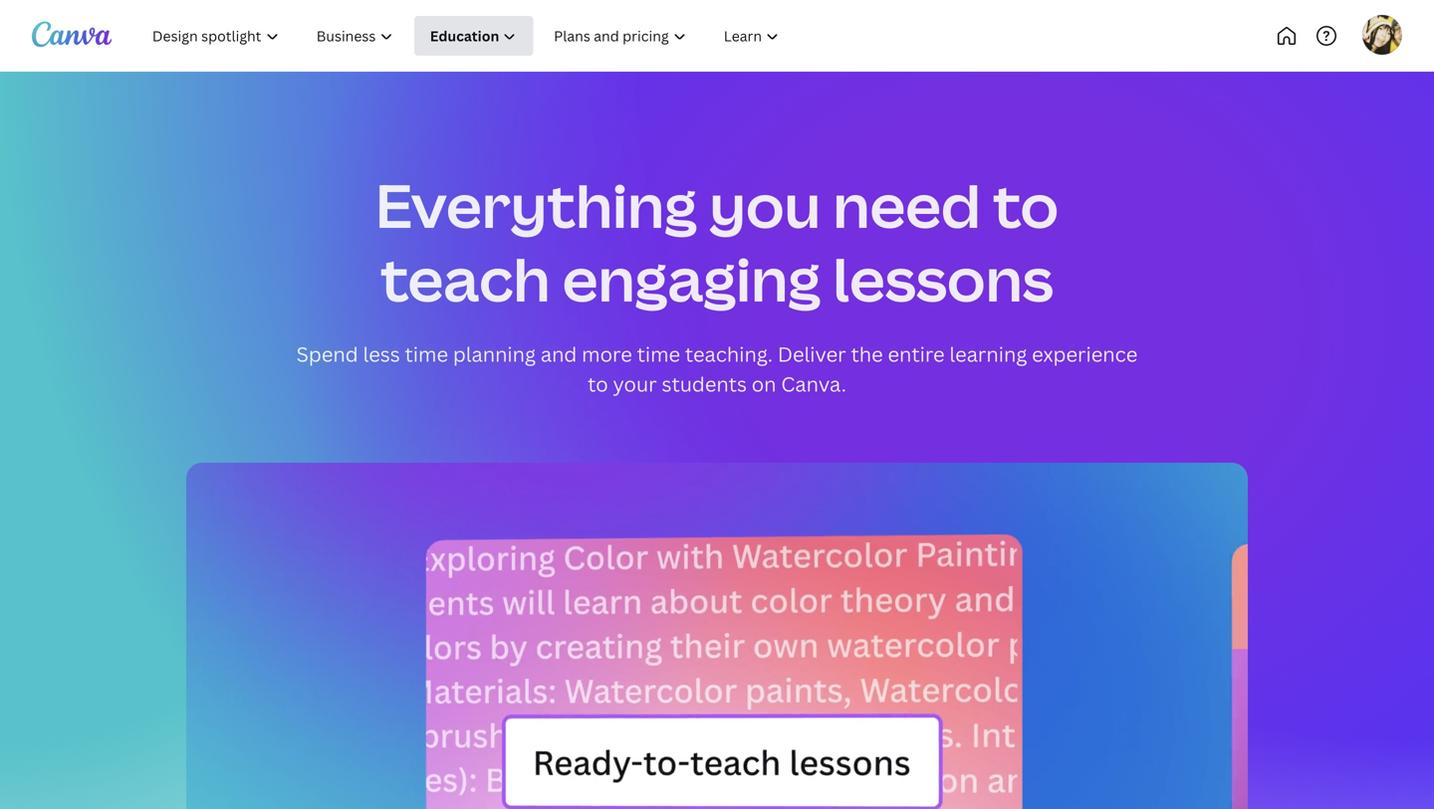 Task type: describe. For each thing, give the bounding box(es) containing it.
canva.
[[781, 370, 846, 398]]

lessons
[[833, 238, 1054, 319]]

to inside the everything you need to teach engaging lessons
[[993, 164, 1059, 246]]

top level navigation element
[[135, 16, 864, 56]]

planning
[[453, 341, 536, 368]]

need
[[833, 164, 981, 246]]

your
[[613, 370, 657, 398]]

deliver
[[778, 341, 846, 368]]

spend
[[296, 341, 358, 368]]

the
[[851, 341, 883, 368]]

to inside the spend less time planning and more time teaching. deliver the entire learning experience to your students on canva.
[[588, 370, 608, 398]]

on
[[752, 370, 776, 398]]



Task type: locate. For each thing, give the bounding box(es) containing it.
students
[[662, 370, 747, 398]]

1 time from the left
[[405, 341, 448, 368]]

0 horizontal spatial time
[[405, 341, 448, 368]]

to
[[993, 164, 1059, 246], [588, 370, 608, 398]]

and
[[541, 341, 577, 368]]

0 vertical spatial to
[[993, 164, 1059, 246]]

less
[[363, 341, 400, 368]]

entire
[[888, 341, 945, 368]]

engaging
[[562, 238, 821, 319]]

experience
[[1032, 341, 1138, 368]]

time up your
[[637, 341, 680, 368]]

spend less time planning and more time teaching. deliver the entire learning experience to your students on canva.
[[296, 341, 1138, 398]]

more
[[582, 341, 632, 368]]

0 horizontal spatial to
[[588, 370, 608, 398]]

1 vertical spatial to
[[588, 370, 608, 398]]

2 time from the left
[[637, 341, 680, 368]]

teach
[[381, 238, 550, 319]]

1 horizontal spatial to
[[993, 164, 1059, 246]]

everything
[[375, 164, 697, 246]]

1 horizontal spatial time
[[637, 341, 680, 368]]

time
[[405, 341, 448, 368], [637, 341, 680, 368]]

everything you need to teach engaging lessons
[[375, 164, 1059, 319]]

learning
[[950, 341, 1027, 368]]

time right less
[[405, 341, 448, 368]]

teaching.
[[685, 341, 773, 368]]

you
[[709, 164, 821, 246]]



Task type: vqa. For each thing, say whether or not it's contained in the screenshot.
Canva inside dropdown button
no



